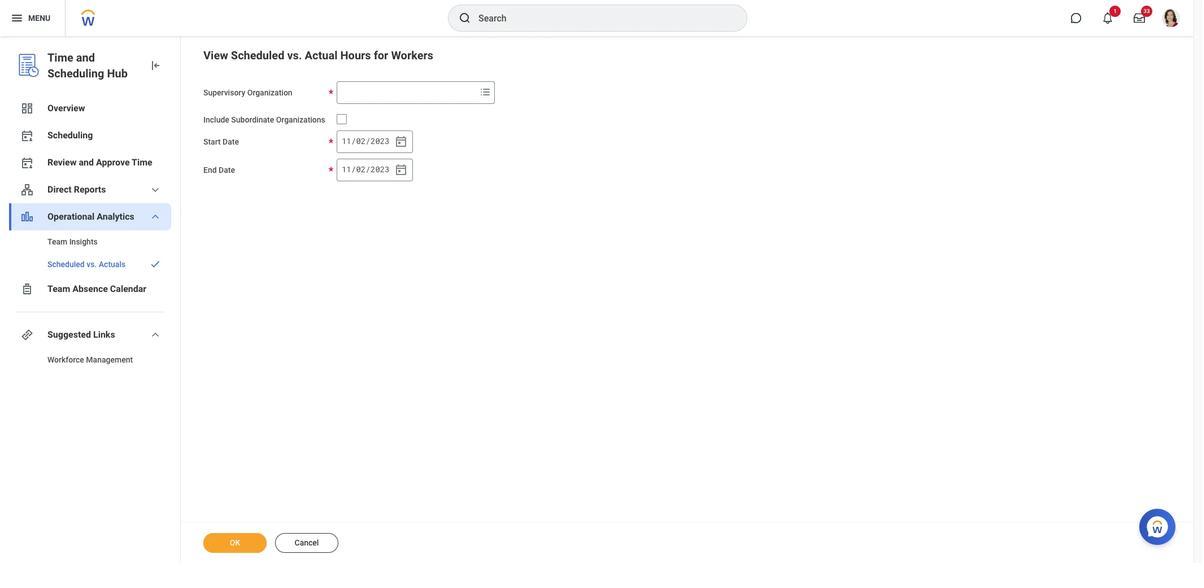 Task type: locate. For each thing, give the bounding box(es) containing it.
0 vertical spatial time
[[47, 51, 73, 64]]

end
[[203, 165, 217, 174]]

1 02 from the top
[[356, 136, 366, 147]]

0 vertical spatial 02
[[356, 136, 366, 147]]

team
[[47, 237, 67, 246], [47, 284, 70, 294]]

workday assistant region
[[1140, 505, 1181, 545]]

2 chevron down small image from the top
[[149, 328, 162, 342]]

ok
[[230, 539, 240, 548]]

1 vertical spatial 11 / 02 / 2023
[[342, 164, 390, 175]]

reports
[[74, 184, 106, 195]]

11 down start date group
[[342, 164, 351, 175]]

include
[[203, 115, 229, 124]]

calendar image down start date group
[[394, 163, 408, 177]]

33 button
[[1127, 6, 1153, 31]]

1 vertical spatial 2023
[[371, 164, 390, 175]]

workforce management
[[47, 355, 133, 365]]

include subordinate organizations
[[203, 115, 325, 124]]

/
[[351, 136, 356, 147], [366, 136, 371, 147], [351, 164, 356, 175], [366, 164, 371, 175]]

11 / 02 / 2023 inside end date "group"
[[342, 164, 390, 175]]

link image
[[20, 328, 34, 342]]

11
[[342, 136, 351, 147], [342, 164, 351, 175]]

management
[[86, 355, 133, 365]]

view team image
[[20, 183, 34, 197]]

supervisory
[[203, 88, 245, 97]]

end date
[[203, 165, 235, 174]]

2023 for end date
[[371, 164, 390, 175]]

1 vertical spatial scheduled
[[47, 260, 85, 269]]

11 / 02 / 2023 inside start date group
[[342, 136, 390, 147]]

time down menu
[[47, 51, 73, 64]]

2023 inside start date group
[[371, 136, 390, 147]]

scheduling up "overview"
[[47, 67, 104, 80]]

0 vertical spatial chevron down small image
[[149, 210, 162, 224]]

organization
[[247, 88, 293, 97]]

chevron down small image
[[149, 210, 162, 224], [149, 328, 162, 342]]

1 horizontal spatial vs.
[[287, 49, 302, 62]]

1 horizontal spatial time
[[132, 157, 152, 168]]

hub
[[107, 67, 128, 80]]

2 11 / 02 / 2023 from the top
[[342, 164, 390, 175]]

1 calendar image from the top
[[394, 135, 408, 148]]

scheduled down the team insights
[[47, 260, 85, 269]]

2023 down start date group
[[371, 164, 390, 175]]

02 down start date group
[[356, 164, 366, 175]]

calendar image up end date "group"
[[394, 135, 408, 148]]

cancel button
[[275, 534, 339, 553]]

0 vertical spatial vs.
[[287, 49, 302, 62]]

suggested links button
[[9, 322, 171, 349]]

chevron down small image inside suggested links dropdown button
[[149, 328, 162, 342]]

0 vertical spatial 11 / 02 / 2023
[[342, 136, 390, 147]]

suggested links
[[47, 329, 115, 340]]

scheduled up supervisory organization
[[231, 49, 285, 62]]

supervisory organization
[[203, 88, 293, 97]]

1 11 from the top
[[342, 136, 351, 147]]

menu
[[28, 13, 50, 22]]

organizations
[[276, 115, 325, 124]]

team left insights
[[47, 237, 67, 246]]

11 inside end date "group"
[[342, 164, 351, 175]]

11 up end date "group"
[[342, 136, 351, 147]]

0 vertical spatial team
[[47, 237, 67, 246]]

scheduling
[[47, 67, 104, 80], [47, 130, 93, 141]]

1 horizontal spatial scheduled
[[231, 49, 285, 62]]

review
[[47, 157, 77, 168]]

0 horizontal spatial time
[[47, 51, 73, 64]]

33
[[1144, 8, 1150, 14]]

1 vertical spatial 11
[[342, 164, 351, 175]]

for
[[374, 49, 388, 62]]

vs. left actual
[[287, 49, 302, 62]]

2 02 from the top
[[356, 164, 366, 175]]

scheduling down "overview"
[[47, 130, 93, 141]]

time
[[47, 51, 73, 64], [132, 157, 152, 168]]

1 vertical spatial scheduling
[[47, 130, 93, 141]]

menu button
[[0, 0, 65, 36]]

workforce management link
[[9, 349, 171, 371]]

and for time
[[76, 51, 95, 64]]

start date
[[203, 137, 239, 146]]

ok button
[[203, 534, 267, 553]]

02 up end date "group"
[[356, 136, 366, 147]]

1 vertical spatial team
[[47, 284, 70, 294]]

11 inside start date group
[[342, 136, 351, 147]]

0 vertical spatial scheduling
[[47, 67, 104, 80]]

and right review
[[79, 157, 94, 168]]

1 chevron down small image from the top
[[149, 210, 162, 224]]

0 horizontal spatial vs.
[[87, 260, 97, 269]]

chart image
[[20, 210, 34, 224]]

0 vertical spatial 11
[[342, 136, 351, 147]]

1
[[1114, 8, 1117, 14]]

calendar image for end date
[[394, 163, 408, 177]]

date right start
[[223, 137, 239, 146]]

2 2023 from the top
[[371, 164, 390, 175]]

1 vertical spatial vs.
[[87, 260, 97, 269]]

1 scheduling from the top
[[47, 67, 104, 80]]

11 / 02 / 2023 up end date "group"
[[342, 136, 390, 147]]

calendar image
[[394, 135, 408, 148], [394, 163, 408, 177]]

and up overview link
[[76, 51, 95, 64]]

0 vertical spatial 2023
[[371, 136, 390, 147]]

dashboard image
[[20, 102, 34, 115]]

1 vertical spatial chevron down small image
[[149, 328, 162, 342]]

2023
[[371, 136, 390, 147], [371, 164, 390, 175]]

0 vertical spatial calendar image
[[394, 135, 408, 148]]

team inside 'operational analytics' element
[[47, 237, 67, 246]]

02
[[356, 136, 366, 147], [356, 164, 366, 175]]

11 / 02 / 2023 down start date group
[[342, 164, 390, 175]]

1 11 / 02 / 2023 from the top
[[342, 136, 390, 147]]

overview
[[47, 103, 85, 114]]

subordinate
[[231, 115, 274, 124]]

and inside time and scheduling hub
[[76, 51, 95, 64]]

0 horizontal spatial scheduled
[[47, 260, 85, 269]]

1 team from the top
[[47, 237, 67, 246]]

scheduled
[[231, 49, 285, 62], [47, 260, 85, 269]]

actuals
[[99, 260, 126, 269]]

team left absence
[[47, 284, 70, 294]]

chevron down small image down chevron down small icon
[[149, 210, 162, 224]]

date
[[223, 137, 239, 146], [219, 165, 235, 174]]

1 vertical spatial date
[[219, 165, 235, 174]]

1 button
[[1096, 6, 1121, 31]]

calendar image inside end date "group"
[[394, 163, 408, 177]]

1 2023 from the top
[[371, 136, 390, 147]]

calendar user solid image
[[20, 129, 34, 142]]

02 for start date
[[356, 136, 366, 147]]

scheduling inside time and scheduling hub
[[47, 67, 104, 80]]

analytics
[[97, 211, 134, 222]]

1 vertical spatial calendar image
[[394, 163, 408, 177]]

vs.
[[287, 49, 302, 62], [87, 260, 97, 269]]

02 inside end date "group"
[[356, 164, 366, 175]]

review and approve time
[[47, 157, 152, 168]]

operational analytics element
[[9, 231, 171, 276]]

transformation import image
[[149, 59, 162, 72]]

11 / 02 / 2023 for start date
[[342, 136, 390, 147]]

02 inside start date group
[[356, 136, 366, 147]]

1 vertical spatial and
[[79, 157, 94, 168]]

2 11 from the top
[[342, 164, 351, 175]]

operational analytics button
[[9, 203, 171, 231]]

1 vertical spatial 02
[[356, 164, 366, 175]]

start date group
[[337, 130, 413, 153]]

scheduled vs. actuals
[[47, 260, 126, 269]]

0 vertical spatial and
[[76, 51, 95, 64]]

profile logan mcneil image
[[1163, 9, 1181, 29]]

chevron down small image right links
[[149, 328, 162, 342]]

time right approve
[[132, 157, 152, 168]]

2023 up end date "group"
[[371, 136, 390, 147]]

0 vertical spatial date
[[223, 137, 239, 146]]

calendar image inside start date group
[[394, 135, 408, 148]]

suggested
[[47, 329, 91, 340]]

11 / 02 / 2023
[[342, 136, 390, 147], [342, 164, 390, 175]]

and
[[76, 51, 95, 64], [79, 157, 94, 168]]

2 calendar image from the top
[[394, 163, 408, 177]]

vs. left actuals
[[87, 260, 97, 269]]

date right end
[[219, 165, 235, 174]]

prompts image
[[479, 85, 492, 99]]

calendar user solid image
[[20, 156, 34, 170]]

2023 inside end date "group"
[[371, 164, 390, 175]]

2 team from the top
[[47, 284, 70, 294]]



Task type: describe. For each thing, give the bounding box(es) containing it.
view scheduled vs. actual hours for workers
[[203, 49, 434, 62]]

workers
[[391, 49, 434, 62]]

team for team insights
[[47, 237, 67, 246]]

2 scheduling from the top
[[47, 130, 93, 141]]

inbox large image
[[1134, 12, 1146, 24]]

chevron down small image for links
[[149, 328, 162, 342]]

actual
[[305, 49, 338, 62]]

justify image
[[10, 11, 24, 25]]

view
[[203, 49, 228, 62]]

search image
[[458, 11, 472, 25]]

links
[[93, 329, 115, 340]]

operational analytics
[[47, 211, 134, 222]]

1 vertical spatial time
[[132, 157, 152, 168]]

date for end date
[[219, 165, 235, 174]]

insights
[[69, 237, 98, 246]]

task timeoff image
[[20, 283, 34, 296]]

check image
[[149, 259, 162, 270]]

workforce
[[47, 355, 84, 365]]

approve
[[96, 157, 130, 168]]

scheduled inside 'operational analytics' element
[[47, 260, 85, 269]]

scheduling link
[[9, 122, 171, 149]]

11 for end date
[[342, 164, 351, 175]]

calendar
[[110, 284, 146, 294]]

time and scheduling hub
[[47, 51, 128, 80]]

2023 for start date
[[371, 136, 390, 147]]

Supervisory Organization field
[[337, 83, 476, 103]]

vs. inside 'operational analytics' element
[[87, 260, 97, 269]]

team for team absence calendar
[[47, 284, 70, 294]]

notifications large image
[[1103, 12, 1114, 24]]

date for start date
[[223, 137, 239, 146]]

end date group
[[337, 159, 413, 181]]

0 vertical spatial scheduled
[[231, 49, 285, 62]]

start
[[203, 137, 221, 146]]

and for review
[[79, 157, 94, 168]]

notifications element
[[1168, 23, 1177, 32]]

operational
[[47, 211, 95, 222]]

review and approve time link
[[9, 149, 171, 176]]

calendar image for start date
[[394, 135, 408, 148]]

absence
[[72, 284, 108, 294]]

hours
[[340, 49, 371, 62]]

Search Workday  search field
[[479, 6, 724, 31]]

chevron down small image
[[149, 183, 162, 197]]

team insights
[[47, 237, 98, 246]]

02 for end date
[[356, 164, 366, 175]]

direct reports button
[[9, 176, 171, 203]]

time inside time and scheduling hub
[[47, 51, 73, 64]]

team insights link
[[9, 231, 171, 253]]

team absence calendar
[[47, 284, 146, 294]]

navigation pane region
[[0, 36, 181, 563]]

direct
[[47, 184, 72, 195]]

chevron down small image for analytics
[[149, 210, 162, 224]]

cancel
[[295, 539, 319, 548]]

time and scheduling hub element
[[47, 50, 140, 81]]

11 / 02 / 2023 for end date
[[342, 164, 390, 175]]

scheduled vs. actuals link
[[9, 253, 171, 276]]

team absence calendar link
[[9, 276, 171, 303]]

direct reports
[[47, 184, 106, 195]]

11 for start date
[[342, 136, 351, 147]]

overview link
[[9, 95, 171, 122]]



Task type: vqa. For each thing, say whether or not it's contained in the screenshot.
time and scheduling hub element at the left top
yes



